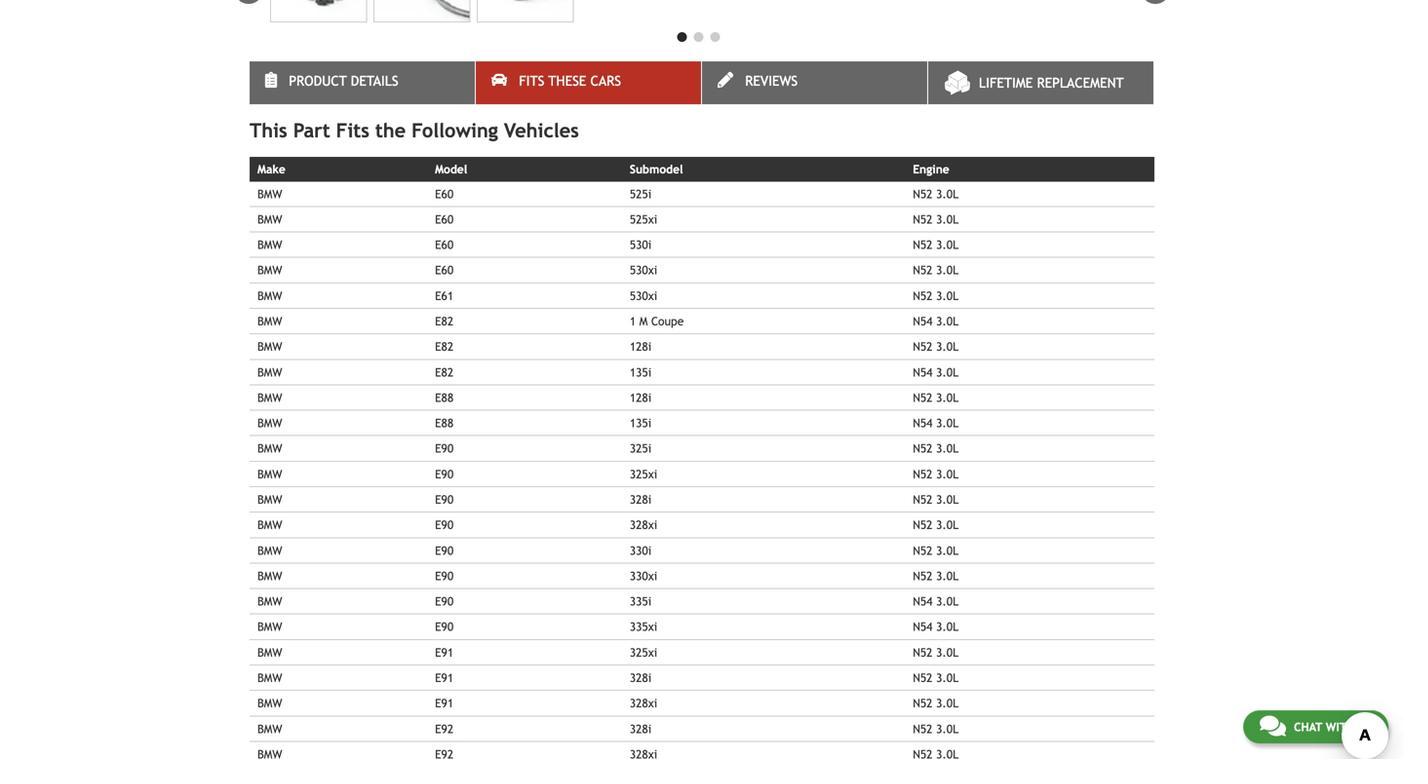 Task type: describe. For each thing, give the bounding box(es) containing it.
lifetime replacement link
[[929, 62, 1154, 105]]

20 bmw from the top
[[258, 672, 282, 685]]

3 n52 3.0l from the top
[[913, 238, 959, 252]]

4 n54 from the top
[[913, 595, 933, 609]]

325xi for e90
[[630, 468, 658, 481]]

cars
[[591, 73, 621, 89]]

14 3.0l from the top
[[937, 519, 959, 532]]

12 bmw from the top
[[258, 468, 282, 481]]

e61
[[435, 289, 454, 303]]

6 n52 3.0l from the top
[[913, 340, 959, 354]]

1 n52 from the top
[[913, 187, 933, 201]]

1 3.0l from the top
[[937, 187, 959, 201]]

e88 for 135i
[[435, 417, 454, 430]]

13 3.0l from the top
[[937, 493, 959, 507]]

1 m coupe
[[630, 315, 684, 328]]

6 n52 from the top
[[913, 340, 933, 354]]

10 n52 3.0l from the top
[[913, 493, 959, 507]]

3 bmw from the top
[[258, 238, 282, 252]]

e91 for 328xi
[[435, 697, 454, 711]]

e91 for 328i
[[435, 672, 454, 685]]

product details
[[289, 73, 399, 89]]

10 3.0l from the top
[[937, 417, 959, 430]]

1 bmw from the top
[[258, 187, 282, 201]]

11 3.0l from the top
[[937, 442, 959, 456]]

15 n52 from the top
[[913, 672, 933, 685]]

128i for e82
[[630, 340, 652, 354]]

with
[[1326, 721, 1355, 735]]

328i for e92
[[630, 723, 652, 736]]

14 n52 from the top
[[913, 646, 933, 660]]

3 n54 3.0l from the top
[[913, 417, 959, 430]]

us
[[1359, 721, 1373, 735]]

7 3.0l from the top
[[937, 340, 959, 354]]

fits these cars
[[519, 73, 621, 89]]

1 n52 3.0l from the top
[[913, 187, 959, 201]]

8 n52 from the top
[[913, 442, 933, 456]]

14 n52 3.0l from the top
[[913, 646, 959, 660]]

328i for e91
[[630, 672, 652, 685]]

e82 for 135i
[[435, 366, 454, 379]]

e60 for 530i
[[435, 238, 454, 252]]

e82 for 128i
[[435, 340, 454, 354]]

19 3.0l from the top
[[937, 646, 959, 660]]

9 3.0l from the top
[[937, 391, 959, 405]]

16 bmw from the top
[[258, 570, 282, 583]]

8 bmw from the top
[[258, 366, 282, 379]]

10 bmw from the top
[[258, 417, 282, 430]]

e90 for 330i
[[435, 544, 454, 558]]

325i
[[630, 442, 652, 456]]

3 n54 from the top
[[913, 417, 933, 430]]

2 n54 from the top
[[913, 366, 933, 379]]

22 3.0l from the top
[[937, 723, 959, 736]]

3 es#2580855 - 11787558055 - front oxygen sensor - bank 1 pre-cat - fuel control and emissions control sensor - bosch - bmw image from the left
[[477, 0, 574, 23]]

15 bmw from the top
[[258, 544, 282, 558]]

2 n52 3.0l from the top
[[913, 213, 959, 226]]

21 3.0l from the top
[[937, 697, 959, 711]]

7 n52 3.0l from the top
[[913, 391, 959, 405]]

make
[[258, 163, 286, 176]]

2 bmw from the top
[[258, 213, 282, 226]]

1
[[630, 315, 636, 328]]

2 n54 3.0l from the top
[[913, 366, 959, 379]]

2 n52 from the top
[[913, 213, 933, 226]]

4 n54 3.0l from the top
[[913, 595, 959, 609]]

chat with us link
[[1244, 711, 1389, 744]]

12 n52 from the top
[[913, 544, 933, 558]]

8 n52 3.0l from the top
[[913, 442, 959, 456]]

5 n52 from the top
[[913, 289, 933, 303]]

335xi
[[630, 621, 658, 634]]

530i
[[630, 238, 652, 252]]

4 3.0l from the top
[[937, 264, 959, 277]]

12 n52 3.0l from the top
[[913, 544, 959, 558]]

530xi for e61
[[630, 289, 658, 303]]

16 3.0l from the top
[[937, 570, 959, 583]]

5 n54 3.0l from the top
[[913, 621, 959, 634]]

7 n52 from the top
[[913, 391, 933, 405]]

21 bmw from the top
[[258, 697, 282, 711]]

the
[[375, 119, 406, 142]]

reviews link
[[702, 62, 928, 105]]

2 es#2580855 - 11787558055 - front oxygen sensor - bank 1 pre-cat - fuel control and emissions control sensor - bosch - bmw image from the left
[[374, 0, 471, 23]]

525i
[[630, 187, 652, 201]]

15 n52 3.0l from the top
[[913, 672, 959, 685]]

product
[[289, 73, 347, 89]]

13 n52 from the top
[[913, 570, 933, 583]]

e91 for 325xi
[[435, 646, 454, 660]]

13 bmw from the top
[[258, 493, 282, 507]]

m
[[640, 315, 648, 328]]

325xi for e91
[[630, 646, 658, 660]]

product details link
[[250, 62, 475, 105]]

5 3.0l from the top
[[937, 289, 959, 303]]

12 3.0l from the top
[[937, 468, 959, 481]]

16 n52 from the top
[[913, 697, 933, 711]]

this part fits the following vehicles
[[250, 119, 579, 142]]

135i for e88
[[630, 417, 652, 430]]

6 3.0l from the top
[[937, 315, 959, 328]]

this
[[250, 119, 287, 142]]



Task type: locate. For each thing, give the bounding box(es) containing it.
15 3.0l from the top
[[937, 544, 959, 558]]

submodel
[[630, 163, 683, 176]]

es#2580855 - 11787558055 - front oxygen sensor - bank 1 pre-cat - fuel control and emissions control sensor - bosch - bmw image up product
[[270, 0, 367, 23]]

335i
[[630, 595, 652, 609]]

1 vertical spatial e91
[[435, 672, 454, 685]]

530xi up m
[[630, 289, 658, 303]]

3 e60 from the top
[[435, 238, 454, 252]]

328xi for e91
[[630, 697, 658, 711]]

2 vertical spatial e91
[[435, 697, 454, 711]]

engine
[[913, 163, 950, 176]]

e82 for 1 m coupe
[[435, 315, 454, 328]]

22 bmw from the top
[[258, 723, 282, 736]]

n54 3.0l
[[913, 315, 959, 328], [913, 366, 959, 379], [913, 417, 959, 430], [913, 595, 959, 609], [913, 621, 959, 634]]

8 3.0l from the top
[[937, 366, 959, 379]]

2 328i from the top
[[630, 672, 652, 685]]

e90 for 328xi
[[435, 519, 454, 532]]

135i for e82
[[630, 366, 652, 379]]

2 horizontal spatial es#2580855 - 11787558055 - front oxygen sensor - bank 1 pre-cat - fuel control and emissions control sensor - bosch - bmw image
[[477, 0, 574, 23]]

1 vertical spatial e88
[[435, 417, 454, 430]]

1 128i from the top
[[630, 340, 652, 354]]

3 328i from the top
[[630, 723, 652, 736]]

coupe
[[652, 315, 684, 328]]

6 e90 from the top
[[435, 570, 454, 583]]

17 3.0l from the top
[[937, 595, 959, 609]]

1 vertical spatial fits
[[336, 119, 370, 142]]

10 n52 from the top
[[913, 493, 933, 507]]

e90 for 328i
[[435, 493, 454, 507]]

e92
[[435, 723, 454, 736]]

lifetime replacement
[[979, 75, 1124, 91]]

0 vertical spatial 325xi
[[630, 468, 658, 481]]

2 530xi from the top
[[630, 289, 658, 303]]

9 n52 3.0l from the top
[[913, 468, 959, 481]]

e60 for 525i
[[435, 187, 454, 201]]

128i for e88
[[630, 391, 652, 405]]

1 e60 from the top
[[435, 187, 454, 201]]

9 n52 from the top
[[913, 468, 933, 481]]

328xi
[[630, 519, 658, 532], [630, 697, 658, 711]]

es#2580855 - 11787558055 - front oxygen sensor - bank 1 pre-cat - fuel control and emissions control sensor - bosch - bmw image up the details
[[374, 0, 471, 23]]

e82
[[435, 315, 454, 328], [435, 340, 454, 354], [435, 366, 454, 379]]

1 vertical spatial 328i
[[630, 672, 652, 685]]

14 bmw from the top
[[258, 519, 282, 532]]

5 n52 3.0l from the top
[[913, 289, 959, 303]]

comments image
[[1260, 715, 1287, 738]]

1 horizontal spatial fits
[[519, 73, 545, 89]]

1 n54 3.0l from the top
[[913, 315, 959, 328]]

es#2580855 - 11787558055 - front oxygen sensor - bank 1 pre-cat - fuel control and emissions control sensor - bosch - bmw image
[[270, 0, 367, 23], [374, 0, 471, 23], [477, 0, 574, 23]]

0 vertical spatial 135i
[[630, 366, 652, 379]]

2 e91 from the top
[[435, 672, 454, 685]]

e88 for 128i
[[435, 391, 454, 405]]

17 n52 from the top
[[913, 723, 933, 736]]

fits these cars link
[[476, 62, 701, 105]]

328xi up 330i
[[630, 519, 658, 532]]

11 n52 from the top
[[913, 519, 933, 532]]

3 n52 from the top
[[913, 238, 933, 252]]

2 128i from the top
[[630, 391, 652, 405]]

1 e88 from the top
[[435, 391, 454, 405]]

4 n52 3.0l from the top
[[913, 264, 959, 277]]

128i
[[630, 340, 652, 354], [630, 391, 652, 405]]

19 bmw from the top
[[258, 646, 282, 660]]

0 horizontal spatial fits
[[336, 119, 370, 142]]

17 n52 3.0l from the top
[[913, 723, 959, 736]]

n52
[[913, 187, 933, 201], [913, 213, 933, 226], [913, 238, 933, 252], [913, 264, 933, 277], [913, 289, 933, 303], [913, 340, 933, 354], [913, 391, 933, 405], [913, 442, 933, 456], [913, 468, 933, 481], [913, 493, 933, 507], [913, 519, 933, 532], [913, 544, 933, 558], [913, 570, 933, 583], [913, 646, 933, 660], [913, 672, 933, 685], [913, 697, 933, 711], [913, 723, 933, 736]]

11 n52 3.0l from the top
[[913, 519, 959, 532]]

13 n52 3.0l from the top
[[913, 570, 959, 583]]

3.0l
[[937, 187, 959, 201], [937, 213, 959, 226], [937, 238, 959, 252], [937, 264, 959, 277], [937, 289, 959, 303], [937, 315, 959, 328], [937, 340, 959, 354], [937, 366, 959, 379], [937, 391, 959, 405], [937, 417, 959, 430], [937, 442, 959, 456], [937, 468, 959, 481], [937, 493, 959, 507], [937, 519, 959, 532], [937, 544, 959, 558], [937, 570, 959, 583], [937, 595, 959, 609], [937, 621, 959, 634], [937, 646, 959, 660], [937, 672, 959, 685], [937, 697, 959, 711], [937, 723, 959, 736]]

18 3.0l from the top
[[937, 621, 959, 634]]

1 vertical spatial 325xi
[[630, 646, 658, 660]]

328i for e90
[[630, 493, 652, 507]]

2 3.0l from the top
[[937, 213, 959, 226]]

5 n54 from the top
[[913, 621, 933, 634]]

1 e90 from the top
[[435, 442, 454, 456]]

e90 for 330xi
[[435, 570, 454, 583]]

1 es#2580855 - 11787558055 - front oxygen sensor - bank 1 pre-cat - fuel control and emissions control sensor - bosch - bmw image from the left
[[270, 0, 367, 23]]

2 325xi from the top
[[630, 646, 658, 660]]

525xi
[[630, 213, 658, 226]]

530xi
[[630, 264, 658, 277], [630, 289, 658, 303]]

0 horizontal spatial es#2580855 - 11787558055 - front oxygen sensor - bank 1 pre-cat - fuel control and emissions control sensor - bosch - bmw image
[[270, 0, 367, 23]]

325xi down 335xi
[[630, 646, 658, 660]]

0 vertical spatial 530xi
[[630, 264, 658, 277]]

1 vertical spatial 135i
[[630, 417, 652, 430]]

1 vertical spatial e82
[[435, 340, 454, 354]]

1 328i from the top
[[630, 493, 652, 507]]

5 bmw from the top
[[258, 289, 282, 303]]

e90 for 335i
[[435, 595, 454, 609]]

n52 3.0l
[[913, 187, 959, 201], [913, 213, 959, 226], [913, 238, 959, 252], [913, 264, 959, 277], [913, 289, 959, 303], [913, 340, 959, 354], [913, 391, 959, 405], [913, 442, 959, 456], [913, 468, 959, 481], [913, 493, 959, 507], [913, 519, 959, 532], [913, 544, 959, 558], [913, 570, 959, 583], [913, 646, 959, 660], [913, 672, 959, 685], [913, 697, 959, 711], [913, 723, 959, 736]]

6 bmw from the top
[[258, 315, 282, 328]]

325xi down 325i
[[630, 468, 658, 481]]

4 e60 from the top
[[435, 264, 454, 277]]

1 vertical spatial 128i
[[630, 391, 652, 405]]

chat with us
[[1294, 721, 1373, 735]]

328xi down 335xi
[[630, 697, 658, 711]]

e88
[[435, 391, 454, 405], [435, 417, 454, 430]]

e60 for 530xi
[[435, 264, 454, 277]]

9 bmw from the top
[[258, 391, 282, 405]]

330i
[[630, 544, 652, 558]]

bmw
[[258, 187, 282, 201], [258, 213, 282, 226], [258, 238, 282, 252], [258, 264, 282, 277], [258, 289, 282, 303], [258, 315, 282, 328], [258, 340, 282, 354], [258, 366, 282, 379], [258, 391, 282, 405], [258, 417, 282, 430], [258, 442, 282, 456], [258, 468, 282, 481], [258, 493, 282, 507], [258, 519, 282, 532], [258, 544, 282, 558], [258, 570, 282, 583], [258, 595, 282, 609], [258, 621, 282, 634], [258, 646, 282, 660], [258, 672, 282, 685], [258, 697, 282, 711], [258, 723, 282, 736]]

e90 for 335xi
[[435, 621, 454, 634]]

e60
[[435, 187, 454, 201], [435, 213, 454, 226], [435, 238, 454, 252], [435, 264, 454, 277]]

2 e82 from the top
[[435, 340, 454, 354]]

fits left these at left
[[519, 73, 545, 89]]

3 3.0l from the top
[[937, 238, 959, 252]]

20 3.0l from the top
[[937, 672, 959, 685]]

135i down m
[[630, 366, 652, 379]]

2 e60 from the top
[[435, 213, 454, 226]]

135i
[[630, 366, 652, 379], [630, 417, 652, 430]]

8 e90 from the top
[[435, 621, 454, 634]]

325xi
[[630, 468, 658, 481], [630, 646, 658, 660]]

5 e90 from the top
[[435, 544, 454, 558]]

e90 for 325i
[[435, 442, 454, 456]]

1 horizontal spatial es#2580855 - 11787558055 - front oxygen sensor - bank 1 pre-cat - fuel control and emissions control sensor - bosch - bmw image
[[374, 0, 471, 23]]

n54
[[913, 315, 933, 328], [913, 366, 933, 379], [913, 417, 933, 430], [913, 595, 933, 609], [913, 621, 933, 634]]

e60 for 525xi
[[435, 213, 454, 226]]

0 vertical spatial 328xi
[[630, 519, 658, 532]]

es#2580855 - 11787558055 - front oxygen sensor - bank 1 pre-cat - fuel control and emissions control sensor - bosch - bmw image up these at left
[[477, 0, 574, 23]]

lifetime
[[979, 75, 1033, 91]]

replacement
[[1037, 75, 1124, 91]]

0 vertical spatial fits
[[519, 73, 545, 89]]

530xi down 530i
[[630, 264, 658, 277]]

330xi
[[630, 570, 658, 583]]

these
[[549, 73, 587, 89]]

1 328xi from the top
[[630, 519, 658, 532]]

2 e90 from the top
[[435, 468, 454, 481]]

128i up 325i
[[630, 391, 652, 405]]

530xi for e60
[[630, 264, 658, 277]]

e91
[[435, 646, 454, 660], [435, 672, 454, 685], [435, 697, 454, 711]]

fits
[[519, 73, 545, 89], [336, 119, 370, 142]]

4 n52 from the top
[[913, 264, 933, 277]]

17 bmw from the top
[[258, 595, 282, 609]]

model
[[435, 163, 468, 176]]

0 vertical spatial e88
[[435, 391, 454, 405]]

fits left the
[[336, 119, 370, 142]]

2 vertical spatial e82
[[435, 366, 454, 379]]

3 e82 from the top
[[435, 366, 454, 379]]

vehicles
[[504, 119, 579, 142]]

2 135i from the top
[[630, 417, 652, 430]]

following
[[412, 119, 498, 142]]

16 n52 3.0l from the top
[[913, 697, 959, 711]]

1 vertical spatial 530xi
[[630, 289, 658, 303]]

0 vertical spatial e91
[[435, 646, 454, 660]]

1 e91 from the top
[[435, 646, 454, 660]]

328xi for e90
[[630, 519, 658, 532]]

7 bmw from the top
[[258, 340, 282, 354]]

chat
[[1294, 721, 1323, 735]]

135i up 325i
[[630, 417, 652, 430]]

details
[[351, 73, 399, 89]]

1 n54 from the top
[[913, 315, 933, 328]]

part
[[293, 119, 330, 142]]

e90 for 325xi
[[435, 468, 454, 481]]

1 vertical spatial 328xi
[[630, 697, 658, 711]]

0 vertical spatial 128i
[[630, 340, 652, 354]]

328i
[[630, 493, 652, 507], [630, 672, 652, 685], [630, 723, 652, 736]]

128i down m
[[630, 340, 652, 354]]

reviews
[[746, 73, 798, 89]]

0 vertical spatial 328i
[[630, 493, 652, 507]]

1 530xi from the top
[[630, 264, 658, 277]]

4 bmw from the top
[[258, 264, 282, 277]]

18 bmw from the top
[[258, 621, 282, 634]]

1 135i from the top
[[630, 366, 652, 379]]

0 vertical spatial e82
[[435, 315, 454, 328]]

e90
[[435, 442, 454, 456], [435, 468, 454, 481], [435, 493, 454, 507], [435, 519, 454, 532], [435, 544, 454, 558], [435, 570, 454, 583], [435, 595, 454, 609], [435, 621, 454, 634]]

11 bmw from the top
[[258, 442, 282, 456]]

2 vertical spatial 328i
[[630, 723, 652, 736]]



Task type: vqa. For each thing, say whether or not it's contained in the screenshot.


